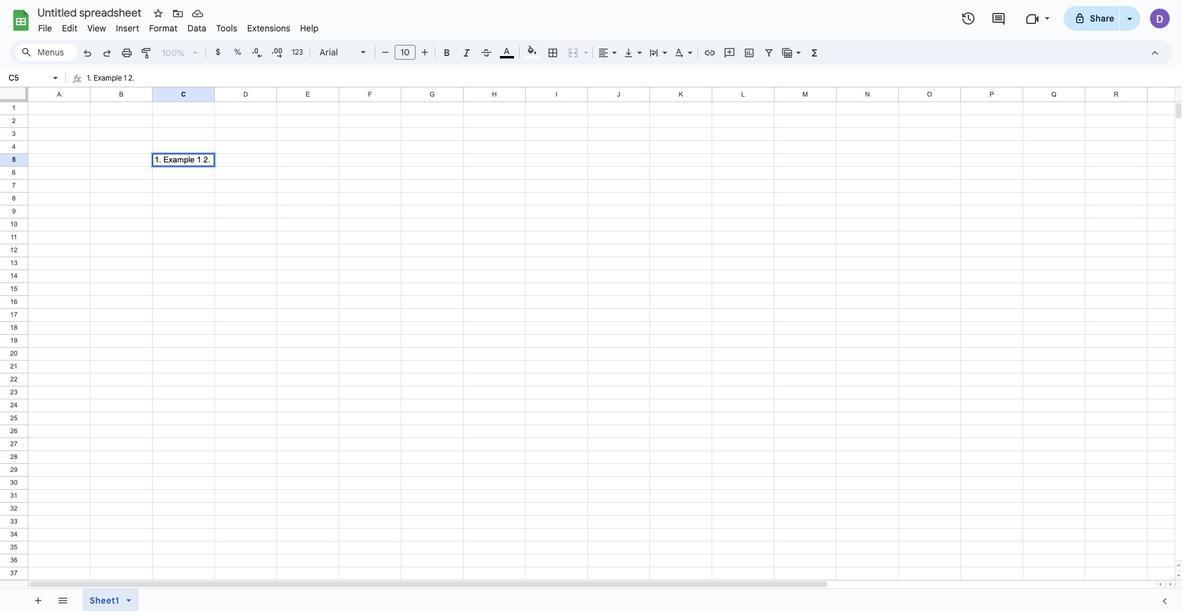 Task type: vqa. For each thing, say whether or not it's contained in the screenshot.
topmost 'day'
no



Task type: locate. For each thing, give the bounding box(es) containing it.
menu bar containing file
[[33, 16, 324, 36]]

file menu item
[[33, 21, 57, 36]]

1. example 1 2. inside text box
[[87, 73, 134, 83]]

font list. arial selected. option
[[320, 44, 354, 61]]

extensions menu item
[[242, 21, 295, 36]]

1. inside text box
[[87, 73, 92, 83]]

toolbar
[[25, 590, 77, 612], [151, 590, 154, 612]]

data
[[188, 23, 207, 34]]

format
[[149, 23, 178, 34]]

0 vertical spatial example
[[94, 73, 122, 83]]

0 vertical spatial 2.
[[128, 73, 134, 83]]

1. example 1 2. for 1. example 1 2. text box
[[87, 73, 134, 83]]

1
[[124, 73, 127, 83], [197, 155, 201, 164]]

1 inside text box
[[124, 73, 127, 83]]

1 vertical spatial 1. example 1 2.
[[155, 155, 210, 164]]

2. for 1. example 1 2. text box
[[128, 73, 134, 83]]

%
[[234, 47, 241, 57]]

application
[[0, 0, 1183, 612]]

1 toolbar from the left
[[25, 590, 77, 612]]

menu bar
[[33, 16, 324, 36]]

all sheets image
[[52, 591, 72, 611]]

None text field
[[5, 72, 51, 84]]

1 vertical spatial 1
[[197, 155, 201, 164]]

1.
[[87, 73, 92, 83], [155, 155, 161, 164]]

1. for c5 field
[[155, 155, 161, 164]]

Zoom text field
[[159, 44, 189, 62]]

toolbar right sheet1 toolbar
[[151, 590, 154, 612]]

0 horizontal spatial 2.
[[128, 73, 134, 83]]

1 vertical spatial 2.
[[204, 155, 210, 164]]

1 vertical spatial 1.
[[155, 155, 161, 164]]

1 for 1. example 1 2. text box
[[124, 73, 127, 83]]

insert
[[116, 23, 139, 34]]

2. for c5 field
[[204, 155, 210, 164]]

format menu item
[[144, 21, 183, 36]]

text color image
[[500, 44, 514, 59]]

example for 1. example 1 2. text box
[[94, 73, 122, 83]]

0 horizontal spatial example
[[94, 73, 122, 83]]

example inside text box
[[94, 73, 122, 83]]

help
[[300, 23, 319, 34]]

tools
[[216, 23, 237, 34]]

menu bar banner
[[0, 0, 1183, 612]]

view
[[87, 23, 106, 34]]

application containing share
[[0, 0, 1183, 612]]

1. example 1 2.
[[87, 73, 134, 83], [155, 155, 210, 164]]

tools menu item
[[211, 21, 242, 36]]

1 horizontal spatial 1.
[[155, 155, 161, 164]]

toolbar left sheet1
[[25, 590, 77, 612]]

1 horizontal spatial 1
[[197, 155, 201, 164]]

2.
[[128, 73, 134, 83], [204, 155, 210, 164]]

0 horizontal spatial 1.
[[87, 73, 92, 83]]

123
[[292, 47, 303, 57]]

fill color image
[[525, 44, 539, 59]]

0 horizontal spatial toolbar
[[25, 590, 77, 612]]

1 horizontal spatial example
[[164, 155, 195, 164]]

sheet1
[[90, 596, 119, 607]]

1 vertical spatial example
[[164, 155, 195, 164]]

borders image
[[546, 44, 560, 61]]

0 horizontal spatial 1. example 1 2.
[[87, 73, 134, 83]]

0 vertical spatial 1.
[[87, 73, 92, 83]]

view menu item
[[82, 21, 111, 36]]

text wrapping image
[[648, 44, 662, 61]]

none text field inside name box (⌘ + j) element
[[5, 72, 51, 84]]

Font size text field
[[396, 45, 415, 60]]

example
[[94, 73, 122, 83], [164, 155, 195, 164]]

menu bar inside the menu bar banner
[[33, 16, 324, 36]]

1 horizontal spatial 2.
[[204, 155, 210, 164]]

1 for c5 field
[[197, 155, 201, 164]]

Menus field
[[15, 44, 77, 61]]

share button
[[1064, 6, 1121, 31]]

Star checkbox
[[126, 0, 177, 45]]

1. example 1 2. for c5 field
[[155, 155, 210, 164]]

1 horizontal spatial toolbar
[[151, 590, 154, 612]]

main toolbar
[[76, 43, 826, 63]]

help menu item
[[295, 21, 324, 36]]

2. inside text box
[[128, 73, 134, 83]]

0 vertical spatial 1
[[124, 73, 127, 83]]

0 vertical spatial 1. example 1 2.
[[87, 73, 134, 83]]

1 horizontal spatial 1. example 1 2.
[[155, 155, 210, 164]]

arial
[[320, 47, 338, 58]]

0 horizontal spatial 1
[[124, 73, 127, 83]]



Task type: describe. For each thing, give the bounding box(es) containing it.
name box (⌘ + j) element
[[4, 71, 62, 86]]

share
[[1091, 13, 1115, 24]]

Zoom field
[[157, 44, 203, 62]]

C5 field
[[155, 155, 213, 164]]

1. Example 1 2. text field
[[87, 71, 1183, 87]]

sheet1 button
[[82, 590, 138, 612]]

$ button
[[209, 43, 227, 62]]

functions image
[[808, 44, 822, 61]]

123 button
[[288, 43, 307, 62]]

Rename text field
[[33, 5, 148, 20]]

text rotation image
[[673, 44, 687, 61]]

edit menu item
[[57, 21, 82, 36]]

insert menu item
[[111, 21, 144, 36]]

Font size field
[[395, 45, 421, 60]]

file
[[38, 23, 52, 34]]

extensions
[[247, 23, 291, 34]]

$
[[216, 47, 221, 57]]

1. for 1. example 1 2. text box
[[87, 73, 92, 83]]

data menu item
[[183, 21, 211, 36]]

vertical align image
[[622, 44, 636, 61]]

quick sharing actions image
[[1128, 18, 1133, 37]]

edit
[[62, 23, 78, 34]]

% button
[[229, 43, 247, 62]]

2 toolbar from the left
[[151, 590, 154, 612]]

sheet1 toolbar
[[78, 590, 149, 612]]

example for c5 field
[[164, 155, 195, 164]]



